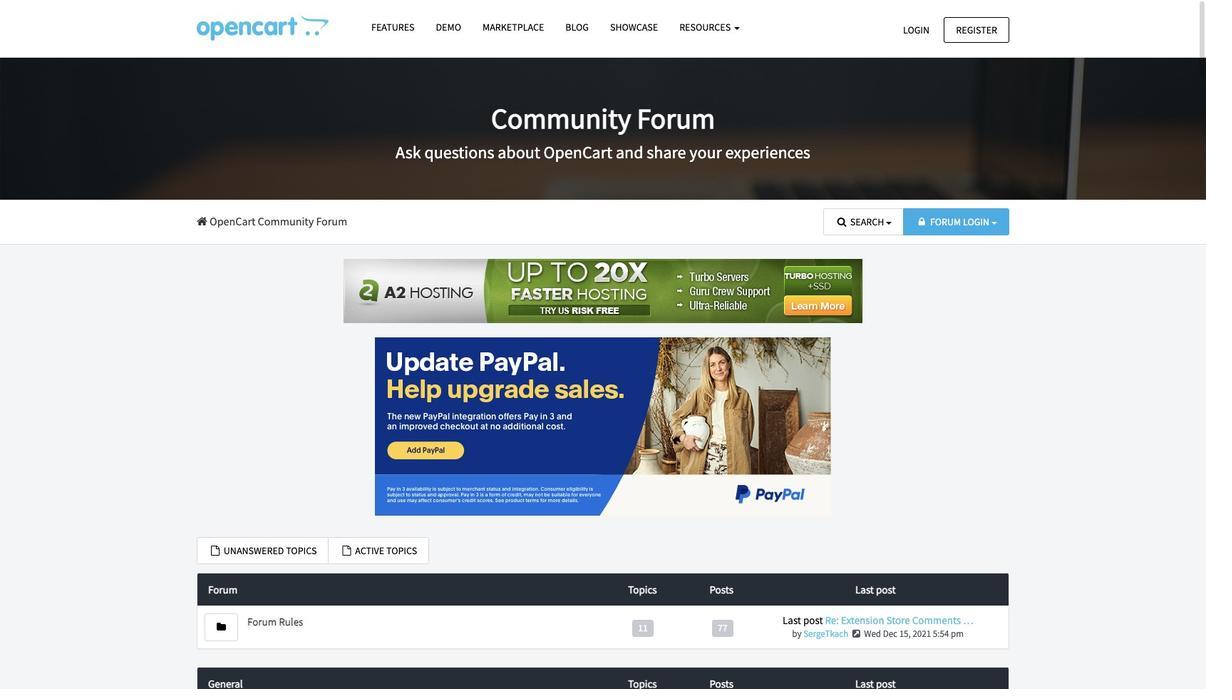 Task type: describe. For each thing, give the bounding box(es) containing it.
unanswered topics link
[[197, 537, 329, 564]]

and
[[616, 141, 644, 163]]

community inside community forum ask questions about opencart and share your experiences
[[491, 101, 632, 136]]

ask
[[396, 141, 421, 163]]

last for last post
[[856, 583, 874, 596]]

forum rules link
[[247, 615, 303, 629]]

last post re: extension store comments …
[[783, 614, 974, 627]]

forum rules image
[[217, 622, 226, 632]]

last for last post re: extension store comments …
[[783, 614, 802, 627]]

forum for forum
[[208, 583, 238, 596]]

a2 hosting image
[[344, 259, 863, 323]]

active topics
[[353, 544, 417, 557]]

active
[[355, 544, 385, 557]]

11
[[638, 622, 648, 634]]

opencart community forum link
[[197, 214, 348, 228]]

blog
[[566, 21, 589, 34]]

demo
[[436, 21, 461, 34]]

pm
[[952, 628, 964, 640]]

features link
[[361, 15, 425, 40]]

forum inside community forum ask questions about opencart and share your experiences
[[637, 101, 715, 136]]

paypal payment gateway image
[[375, 337, 832, 515]]

last post
[[856, 583, 896, 596]]

share
[[647, 141, 687, 163]]

forum login button
[[904, 208, 1010, 236]]

extension
[[842, 614, 885, 627]]

showcase link
[[600, 15, 669, 40]]

login link
[[892, 17, 942, 43]]

file o image
[[341, 545, 353, 555]]

marketplace link
[[472, 15, 555, 40]]

about
[[498, 141, 541, 163]]

by sergetkach
[[793, 628, 849, 640]]

0 horizontal spatial community
[[258, 214, 314, 228]]

15,
[[900, 628, 911, 640]]

file o image
[[209, 545, 222, 555]]

register
[[957, 23, 998, 36]]

resources link
[[669, 15, 751, 40]]

0 horizontal spatial opencart
[[210, 214, 256, 228]]

search button
[[824, 208, 905, 236]]

post for last post
[[877, 583, 896, 596]]

77
[[718, 622, 728, 634]]

opencart inside community forum ask questions about opencart and share your experiences
[[544, 141, 613, 163]]

login inside dropdown button
[[964, 215, 990, 228]]

forum for forum rules
[[247, 615, 277, 629]]

sergetkach
[[804, 628, 849, 640]]

forum login
[[931, 215, 990, 228]]

experiences
[[726, 141, 811, 163]]

comments
[[913, 614, 962, 627]]

demo link
[[425, 15, 472, 40]]



Task type: vqa. For each thing, say whether or not it's contained in the screenshot.
valid
no



Task type: locate. For each thing, give the bounding box(es) containing it.
re: extension store comments … link
[[826, 614, 974, 627]]

0 vertical spatial login
[[904, 23, 930, 36]]

0 horizontal spatial login
[[904, 23, 930, 36]]

1 vertical spatial community
[[258, 214, 314, 228]]

forum for forum login
[[931, 215, 962, 228]]

login
[[904, 23, 930, 36], [964, 215, 990, 228]]

questions
[[425, 141, 495, 163]]

opencart
[[544, 141, 613, 163], [210, 214, 256, 228]]

post up last post re: extension store comments …
[[877, 583, 896, 596]]

showcase
[[611, 21, 658, 34]]

1 horizontal spatial last
[[856, 583, 874, 596]]

re:
[[826, 614, 840, 627]]

unanswered
[[224, 544, 284, 557]]

opencart community forum
[[207, 214, 348, 228]]

topics
[[286, 544, 317, 557], [387, 544, 417, 557]]

features
[[372, 21, 415, 34]]

0 vertical spatial post
[[877, 583, 896, 596]]

0 horizontal spatial last
[[783, 614, 802, 627]]

forum inside dropdown button
[[931, 215, 962, 228]]

by
[[793, 628, 802, 640]]

1 horizontal spatial opencart
[[544, 141, 613, 163]]

0 vertical spatial last
[[856, 583, 874, 596]]

1 vertical spatial last
[[783, 614, 802, 627]]

1 vertical spatial opencart
[[210, 214, 256, 228]]

0 vertical spatial community
[[491, 101, 632, 136]]

1 horizontal spatial community
[[491, 101, 632, 136]]

lock image
[[916, 217, 929, 227]]

topics
[[629, 583, 657, 596]]

last up the 'extension'
[[856, 583, 874, 596]]

blog link
[[555, 15, 600, 40]]

1 vertical spatial post
[[804, 614, 823, 627]]

0 horizontal spatial topics
[[286, 544, 317, 557]]

login left register
[[904, 23, 930, 36]]

post for last post re: extension store comments …
[[804, 614, 823, 627]]

post up "by sergetkach"
[[804, 614, 823, 627]]

1 topics from the left
[[286, 544, 317, 557]]

1 vertical spatial login
[[964, 215, 990, 228]]

…
[[964, 614, 974, 627]]

dec
[[883, 628, 898, 640]]

home image
[[197, 215, 207, 227]]

resources
[[680, 21, 733, 34]]

view the latest post image
[[851, 629, 863, 639]]

store
[[887, 614, 911, 627]]

your
[[690, 141, 722, 163]]

posts
[[710, 583, 734, 596]]

1 horizontal spatial post
[[877, 583, 896, 596]]

wed dec 15, 2021 5:54 pm
[[865, 628, 964, 640]]

1 horizontal spatial login
[[964, 215, 990, 228]]

login right "lock" 'icon' in the top of the page
[[964, 215, 990, 228]]

forum
[[637, 101, 715, 136], [316, 214, 348, 228], [931, 215, 962, 228], [208, 583, 238, 596], [247, 615, 277, 629]]

5:54
[[934, 628, 950, 640]]

marketplace
[[483, 21, 544, 34]]

last
[[856, 583, 874, 596], [783, 614, 802, 627]]

2021
[[913, 628, 932, 640]]

post
[[877, 583, 896, 596], [804, 614, 823, 627]]

last up by
[[783, 614, 802, 627]]

search
[[851, 215, 885, 228]]

topics inside unanswered topics 'link'
[[286, 544, 317, 557]]

2 topics from the left
[[387, 544, 417, 557]]

forum rules
[[247, 615, 303, 629]]

0 horizontal spatial post
[[804, 614, 823, 627]]

community
[[491, 101, 632, 136], [258, 214, 314, 228]]

opencart right home image
[[210, 214, 256, 228]]

sergetkach link
[[804, 628, 849, 640]]

topics for unanswered topics
[[286, 544, 317, 557]]

community forum ask questions about opencart and share your experiences
[[396, 101, 811, 163]]

0 vertical spatial opencart
[[544, 141, 613, 163]]

1 horizontal spatial topics
[[387, 544, 417, 557]]

topics right active
[[387, 544, 417, 557]]

search image
[[836, 217, 849, 227]]

rules
[[279, 615, 303, 629]]

register link
[[945, 17, 1010, 43]]

topics for active topics
[[387, 544, 417, 557]]

topics inside active topics link
[[387, 544, 417, 557]]

wed
[[865, 628, 882, 640]]

active topics link
[[328, 537, 430, 564]]

topics left file o icon
[[286, 544, 317, 557]]

opencart left and
[[544, 141, 613, 163]]

unanswered topics
[[222, 544, 317, 557]]



